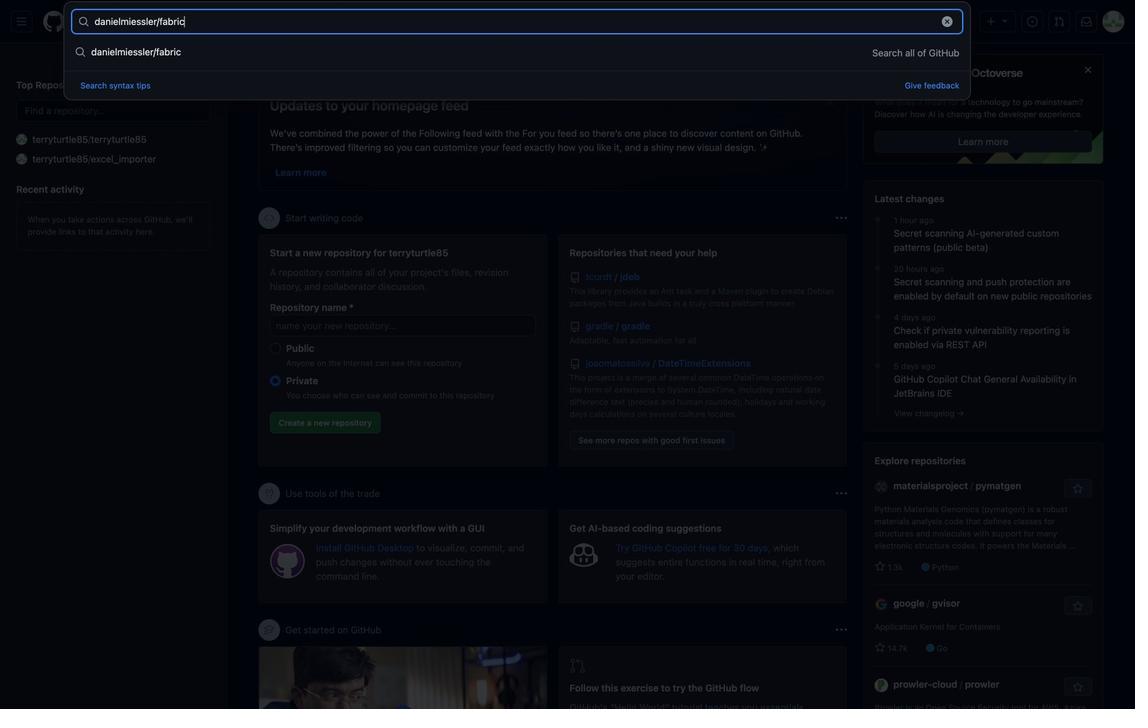 Task type: vqa. For each thing, say whether or not it's contained in the screenshot.
Why am I seeing this? image
yes



Task type: locate. For each thing, give the bounding box(es) containing it.
0 vertical spatial git pull request image
[[1054, 16, 1065, 27]]

@materialsproject profile image
[[875, 480, 888, 494]]

star this repository image for @google profile icon
[[1073, 602, 1084, 612]]

0 vertical spatial dot fill image
[[873, 263, 883, 274]]

dot fill image
[[873, 214, 883, 225], [873, 360, 883, 371]]

command palette image
[[947, 16, 958, 27]]

Find a repository… text field
[[16, 100, 210, 122]]

star image up @google profile icon
[[875, 562, 886, 573]]

None text field
[[95, 11, 933, 32]]

try the github flow element
[[558, 647, 847, 710]]

simplify your development workflow with a gui element
[[259, 510, 547, 604]]

star this repository image
[[1073, 484, 1084, 495], [1073, 602, 1084, 612], [1073, 683, 1084, 694]]

why am i seeing this? image
[[836, 213, 847, 224], [836, 489, 847, 499]]

1 vertical spatial why am i seeing this? image
[[836, 489, 847, 499]]

0 vertical spatial star this repository image
[[1073, 484, 1084, 495]]

2 dot fill image from the top
[[873, 312, 883, 322]]

1 star this repository image from the top
[[1073, 484, 1084, 495]]

1 vertical spatial star image
[[875, 643, 886, 654]]

code image
[[264, 213, 275, 224]]

0 vertical spatial why am i seeing this? image
[[836, 213, 847, 224]]

none radio inside start a new repository element
[[270, 376, 281, 387]]

1 dot fill image from the top
[[873, 214, 883, 225]]

None radio
[[270, 343, 281, 354]]

why am i seeing this? image for get ai-based coding suggestions "element"
[[836, 489, 847, 499]]

excel_importer image
[[16, 154, 27, 165]]

0 horizontal spatial git pull request image
[[570, 658, 586, 675]]

1 why am i seeing this? image from the top
[[836, 213, 847, 224]]

2 star this repository image from the top
[[1073, 602, 1084, 612]]

git pull request image
[[1054, 16, 1065, 27], [570, 658, 586, 675]]

2 vertical spatial star this repository image
[[1073, 683, 1084, 694]]

dialog
[[64, 1, 971, 100]]

None radio
[[270, 376, 281, 387]]

1 vertical spatial dot fill image
[[873, 360, 883, 371]]

3 star this repository image from the top
[[1073, 683, 1084, 694]]

Top Repositories search field
[[16, 100, 210, 122]]

2 star image from the top
[[875, 643, 886, 654]]

github logo image
[[875, 66, 1024, 91]]

1 vertical spatial dot fill image
[[873, 312, 883, 322]]

terryturtle85 image
[[16, 134, 27, 145]]

dot fill image
[[873, 263, 883, 274], [873, 312, 883, 322]]

why am i seeing this? image for the repositories that need your help element
[[836, 213, 847, 224]]

1 vertical spatial star this repository image
[[1073, 602, 1084, 612]]

triangle down image
[[1000, 15, 1010, 26]]

repositories that need your help element
[[558, 235, 847, 467]]

1 star image from the top
[[875, 562, 886, 573]]

1 vertical spatial git pull request image
[[570, 658, 586, 675]]

explore repositories navigation
[[863, 443, 1104, 710]]

1 vertical spatial repo image
[[570, 322, 581, 333]]

star image
[[875, 562, 886, 573], [875, 643, 886, 654]]

x image
[[825, 97, 836, 108]]

2 why am i seeing this? image from the top
[[836, 489, 847, 499]]

tools image
[[264, 489, 275, 499]]

1 horizontal spatial git pull request image
[[1054, 16, 1065, 27]]

start a new repository element
[[259, 235, 547, 467]]

0 vertical spatial star image
[[875, 562, 886, 573]]

star image up the @prowler-cloud profile icon
[[875, 643, 886, 654]]

0 vertical spatial dot fill image
[[873, 214, 883, 225]]

repo image
[[570, 273, 581, 284], [570, 322, 581, 333]]

2 repo image from the top
[[570, 322, 581, 333]]

0 vertical spatial repo image
[[570, 273, 581, 284]]



Task type: describe. For each thing, give the bounding box(es) containing it.
filter image
[[779, 61, 790, 72]]

homepage image
[[43, 11, 65, 32]]

star image for @google profile icon
[[875, 643, 886, 654]]

plus image
[[986, 16, 997, 27]]

mortar board image
[[264, 625, 275, 636]]

close image
[[1083, 65, 1094, 75]]

git pull request image inside try the github flow element
[[570, 658, 586, 675]]

1 dot fill image from the top
[[873, 263, 883, 274]]

why am i seeing this? image
[[836, 625, 847, 636]]

notifications image
[[1081, 16, 1092, 27]]

what is github? element
[[259, 647, 547, 710]]

what is github? image
[[259, 647, 547, 710]]

star this repository image for @materialsproject profile icon
[[1073, 484, 1084, 495]]

github desktop image
[[270, 544, 305, 579]]

none radio inside start a new repository element
[[270, 343, 281, 354]]

@google profile image
[[875, 598, 888, 612]]

2 dot fill image from the top
[[873, 360, 883, 371]]

@prowler-cloud profile image
[[875, 679, 888, 693]]

explore element
[[863, 54, 1104, 710]]

star image for @materialsproject profile icon
[[875, 562, 886, 573]]

issue opened image
[[1027, 16, 1038, 27]]

repo image
[[570, 359, 581, 370]]

get ai-based coding suggestions element
[[558, 510, 847, 604]]

star this repository image for the @prowler-cloud profile icon
[[1073, 683, 1084, 694]]

name your new repository... text field
[[270, 315, 536, 337]]

1 repo image from the top
[[570, 273, 581, 284]]



